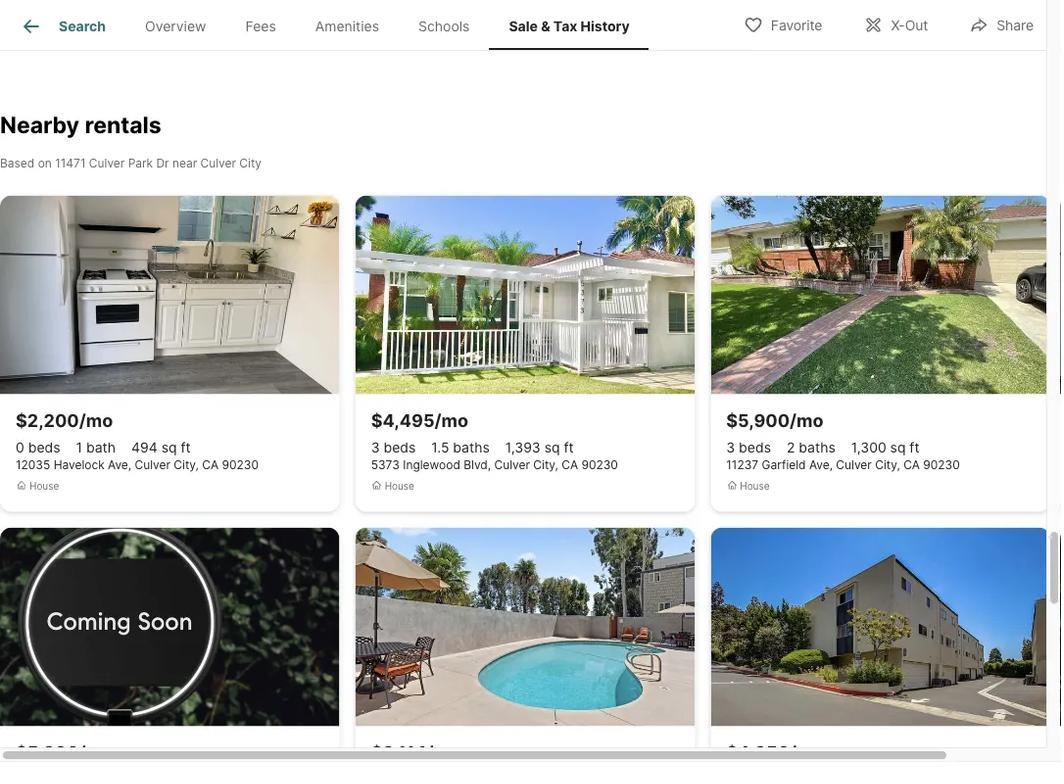 Task type: locate. For each thing, give the bounding box(es) containing it.
search link
[[20, 15, 106, 38]]

3 house from the left
[[740, 481, 770, 493]]

baths right '2'
[[799, 440, 836, 457]]

beds up 12035
[[28, 440, 60, 457]]

schools tab
[[399, 3, 489, 50]]

/mo
[[79, 411, 113, 432], [435, 411, 468, 432], [790, 411, 824, 432]]

culver left the park
[[89, 156, 125, 171]]

0 horizontal spatial beds
[[28, 440, 60, 457]]

sq right 494
[[161, 440, 177, 457]]

2 horizontal spatial beds
[[739, 440, 771, 457]]

0 horizontal spatial city,
[[174, 459, 199, 473]]

ft right 494
[[181, 440, 191, 457]]

0 horizontal spatial house
[[29, 481, 59, 493]]

2 3 beds from the left
[[726, 440, 771, 457]]

1 horizontal spatial sq
[[545, 440, 560, 457]]

/mo up 2 baths
[[790, 411, 824, 432]]

1 horizontal spatial house
[[385, 481, 414, 493]]

ft right 1,300
[[910, 440, 920, 457]]

0 horizontal spatial baths
[[453, 440, 490, 457]]

photo of 12035 havelock ave, culver city, ca 90230 image
[[0, 196, 340, 395]]

2 90230 from the left
[[582, 459, 618, 473]]

3 /mo from the left
[[790, 411, 824, 432]]

$2,200
[[16, 411, 79, 432]]

1 horizontal spatial ft
[[564, 440, 574, 457]]

1 90230 from the left
[[222, 459, 259, 473]]

culver for $5,900 /mo
[[836, 459, 872, 473]]

fees tab
[[226, 3, 296, 50]]

sq
[[161, 440, 177, 457], [545, 440, 560, 457], [890, 440, 906, 457]]

0 horizontal spatial /mo
[[79, 411, 113, 432]]

2 ave, from the left
[[809, 459, 833, 473]]

2 ft from the left
[[564, 440, 574, 457]]

overview
[[145, 18, 206, 35]]

1,393 sq ft
[[505, 440, 574, 457]]

baths
[[453, 440, 490, 457], [799, 440, 836, 457]]

ave, down bath
[[108, 459, 131, 473]]

havelock
[[54, 459, 105, 473]]

3 beds up 5373
[[371, 440, 416, 457]]

2 ca from the left
[[562, 459, 578, 473]]

house down 5373
[[385, 481, 414, 493]]

1 ft from the left
[[181, 440, 191, 457]]

city
[[239, 156, 262, 171]]

photo of 5173 etheldo ave, culver city, ca 90230 image
[[0, 528, 340, 727]]

house
[[29, 481, 59, 493], [385, 481, 414, 493], [740, 481, 770, 493]]

ft for $4,495 /mo
[[564, 440, 574, 457]]

beds for $5,900 /mo
[[739, 440, 771, 457]]

culver
[[89, 156, 125, 171], [200, 156, 236, 171], [135, 459, 171, 473], [494, 459, 530, 473], [836, 459, 872, 473]]

90230
[[222, 459, 259, 473], [582, 459, 618, 473], [923, 459, 960, 473]]

0 horizontal spatial 3
[[371, 440, 380, 457]]

beds up the 11237
[[739, 440, 771, 457]]

1 ca from the left
[[202, 459, 219, 473]]

3 beds up the 11237
[[726, 440, 771, 457]]

x-out button
[[847, 4, 945, 45]]

sq right 1,300
[[890, 440, 906, 457]]

1 city, from the left
[[174, 459, 199, 473]]

0 horizontal spatial 3 beds
[[371, 440, 416, 457]]

2 sq from the left
[[545, 440, 560, 457]]

house down the 11237
[[740, 481, 770, 493]]

tax
[[553, 18, 577, 35]]

culver down 1,393
[[494, 459, 530, 473]]

city, down 1,300 sq ft
[[875, 459, 900, 473]]

0
[[16, 440, 24, 457]]

ca for $4,495 /mo
[[562, 459, 578, 473]]

sq right 1,393
[[545, 440, 560, 457]]

x-
[[891, 17, 905, 34]]

schools
[[418, 18, 470, 35]]

3 ft from the left
[[910, 440, 920, 457]]

ave,
[[108, 459, 131, 473], [809, 459, 833, 473]]

sale & tax history
[[509, 18, 630, 35]]

1 horizontal spatial baths
[[799, 440, 836, 457]]

2 beds from the left
[[384, 440, 416, 457]]

0 horizontal spatial 90230
[[222, 459, 259, 473]]

sale
[[509, 18, 538, 35]]

2 horizontal spatial ft
[[910, 440, 920, 457]]

3 sq from the left
[[890, 440, 906, 457]]

2 house from the left
[[385, 481, 414, 493]]

baths up blvd,
[[453, 440, 490, 457]]

1 horizontal spatial city,
[[533, 459, 558, 473]]

11237
[[726, 459, 759, 473]]

2 /mo from the left
[[435, 411, 468, 432]]

city, down '494 sq ft' at the left of the page
[[174, 459, 199, 473]]

3 beds
[[371, 440, 416, 457], [726, 440, 771, 457]]

x-out
[[891, 17, 928, 34]]

3 city, from the left
[[875, 459, 900, 473]]

near
[[172, 156, 197, 171]]

based
[[0, 156, 35, 171]]

nearby
[[0, 111, 79, 138]]

5373 inglewood blvd, culver city, ca 90230
[[371, 459, 618, 473]]

ave, down 2 baths
[[809, 459, 833, 473]]

/mo up 1.5 baths
[[435, 411, 468, 432]]

2 horizontal spatial ca
[[904, 459, 920, 473]]

0 horizontal spatial ave,
[[108, 459, 131, 473]]

2 city, from the left
[[533, 459, 558, 473]]

tab list containing search
[[0, 0, 665, 50]]

2 horizontal spatial 90230
[[923, 459, 960, 473]]

baths for $4,495 /mo
[[453, 440, 490, 457]]

1 3 beds from the left
[[371, 440, 416, 457]]

ave, for $5,900 /mo
[[809, 459, 833, 473]]

1 horizontal spatial ave,
[[809, 459, 833, 473]]

1 horizontal spatial ca
[[562, 459, 578, 473]]

house down 12035
[[29, 481, 59, 493]]

1 horizontal spatial /mo
[[435, 411, 468, 432]]

sq for $5,900 /mo
[[890, 440, 906, 457]]

sq for $2,200 /mo
[[161, 440, 177, 457]]

3 90230 from the left
[[923, 459, 960, 473]]

culver down 494
[[135, 459, 171, 473]]

city, for $2,200 /mo
[[174, 459, 199, 473]]

1 baths from the left
[[453, 440, 490, 457]]

1 horizontal spatial beds
[[384, 440, 416, 457]]

2 horizontal spatial house
[[740, 481, 770, 493]]

1 house from the left
[[29, 481, 59, 493]]

3 beds from the left
[[739, 440, 771, 457]]

overview tab
[[125, 3, 226, 50]]

tab list
[[0, 0, 665, 50]]

2 horizontal spatial sq
[[890, 440, 906, 457]]

city, down 1,393 sq ft at the bottom
[[533, 459, 558, 473]]

park
[[128, 156, 153, 171]]

1 horizontal spatial 3 beds
[[726, 440, 771, 457]]

amenities
[[315, 18, 379, 35]]

2 baths from the left
[[799, 440, 836, 457]]

2 horizontal spatial city,
[[875, 459, 900, 473]]

1 beds from the left
[[28, 440, 60, 457]]

blvd,
[[464, 459, 491, 473]]

3 ca from the left
[[904, 459, 920, 473]]

1 horizontal spatial 3
[[726, 440, 735, 457]]

city,
[[174, 459, 199, 473], [533, 459, 558, 473], [875, 459, 900, 473]]

photo of 5373 inglewood blvd, culver city, ca 90230 image
[[355, 196, 695, 395]]

90230 for $4,495 /mo
[[582, 459, 618, 473]]

beds for $2,200 /mo
[[28, 440, 60, 457]]

beds
[[28, 440, 60, 457], [384, 440, 416, 457], [739, 440, 771, 457]]

&
[[541, 18, 550, 35]]

$4,495
[[371, 411, 435, 432]]

culver for $4,495 /mo
[[494, 459, 530, 473]]

photo of 11237 garfield ave, culver city, ca 90230 image
[[711, 196, 1050, 395]]

2 horizontal spatial /mo
[[790, 411, 824, 432]]

culver down 1,300
[[836, 459, 872, 473]]

1 horizontal spatial 90230
[[582, 459, 618, 473]]

/mo up 1 bath
[[79, 411, 113, 432]]

/mo for $4,495
[[435, 411, 468, 432]]

0 beds
[[16, 440, 60, 457]]

favorite button
[[727, 4, 839, 45]]

1 ave, from the left
[[108, 459, 131, 473]]

3 up 5373
[[371, 440, 380, 457]]

11471
[[55, 156, 86, 171]]

1 sq from the left
[[161, 440, 177, 457]]

share button
[[953, 4, 1051, 45]]

2 baths
[[787, 440, 836, 457]]

culver for $2,200 /mo
[[135, 459, 171, 473]]

0 horizontal spatial ca
[[202, 459, 219, 473]]

beds up 5373
[[384, 440, 416, 457]]

city, for $4,495 /mo
[[533, 459, 558, 473]]

12035 havelock ave, culver city, ca 90230
[[16, 459, 259, 473]]

search
[[59, 18, 106, 35]]

ave, for $2,200 /mo
[[108, 459, 131, 473]]

1 /mo from the left
[[79, 411, 113, 432]]

inglewood
[[403, 459, 460, 473]]

0 horizontal spatial sq
[[161, 440, 177, 457]]

1 3 from the left
[[371, 440, 380, 457]]

3 up the 11237
[[726, 440, 735, 457]]

2 3 from the left
[[726, 440, 735, 457]]

$4,495 /mo
[[371, 411, 468, 432]]

/mo for $2,200
[[79, 411, 113, 432]]

ft
[[181, 440, 191, 457], [564, 440, 574, 457], [910, 440, 920, 457]]

ca
[[202, 459, 219, 473], [562, 459, 578, 473], [904, 459, 920, 473]]

3
[[371, 440, 380, 457], [726, 440, 735, 457]]

ft right 1,393
[[564, 440, 574, 457]]

0 horizontal spatial ft
[[181, 440, 191, 457]]



Task type: vqa. For each thing, say whether or not it's contained in the screenshot.


Task type: describe. For each thing, give the bounding box(es) containing it.
1.5
[[431, 440, 449, 457]]

1.5 baths
[[431, 440, 490, 457]]

city, for $5,900 /mo
[[875, 459, 900, 473]]

/mo for $5,900
[[790, 411, 824, 432]]

dr
[[156, 156, 169, 171]]

494
[[131, 440, 158, 457]]

house for $2,200
[[29, 481, 59, 493]]

ft for $2,200 /mo
[[181, 440, 191, 457]]

house for $5,900
[[740, 481, 770, 493]]

12035
[[16, 459, 50, 473]]

1 bath
[[76, 440, 116, 457]]

3 beds for $4,495
[[371, 440, 416, 457]]

baths for $5,900 /mo
[[799, 440, 836, 457]]

3 for $5,900
[[726, 440, 735, 457]]

fees
[[245, 18, 276, 35]]

1
[[76, 440, 82, 457]]

5373
[[371, 459, 400, 473]]

history
[[581, 18, 630, 35]]

1,300
[[851, 440, 887, 457]]

90230 for $2,200 /mo
[[222, 459, 259, 473]]

favorite
[[771, 17, 823, 34]]

photo of 5800 green valley cir, culver city, ca 90230 image
[[355, 528, 695, 727]]

494 sq ft
[[131, 440, 191, 457]]

culver left city
[[200, 156, 236, 171]]

sale & tax history tab
[[489, 3, 650, 50]]

3 for $4,495
[[371, 440, 380, 457]]

on
[[38, 156, 52, 171]]

garfield
[[762, 459, 806, 473]]

share
[[997, 17, 1034, 34]]

beds for $4,495 /mo
[[384, 440, 416, 457]]

$2,200 /mo
[[16, 411, 113, 432]]

out
[[905, 17, 928, 34]]

based on 11471 culver park dr near culver city
[[0, 156, 262, 171]]

sq for $4,495 /mo
[[545, 440, 560, 457]]

photo of 11260 overland ave unit 23g, culver city, ca 90230 image
[[711, 528, 1050, 727]]

11237 garfield ave, culver city, ca 90230
[[726, 459, 960, 473]]

bath
[[86, 440, 116, 457]]

1,393
[[505, 440, 541, 457]]

$5,900
[[726, 411, 790, 432]]

rentals
[[85, 111, 161, 138]]

amenities tab
[[296, 3, 399, 50]]

3 beds for $5,900
[[726, 440, 771, 457]]

ca for $2,200 /mo
[[202, 459, 219, 473]]

nearby rentals
[[0, 111, 161, 138]]

1,300 sq ft
[[851, 440, 920, 457]]

ca for $5,900 /mo
[[904, 459, 920, 473]]

house for $4,495
[[385, 481, 414, 493]]

ft for $5,900 /mo
[[910, 440, 920, 457]]

90230 for $5,900 /mo
[[923, 459, 960, 473]]

2
[[787, 440, 795, 457]]

$5,900 /mo
[[726, 411, 824, 432]]



